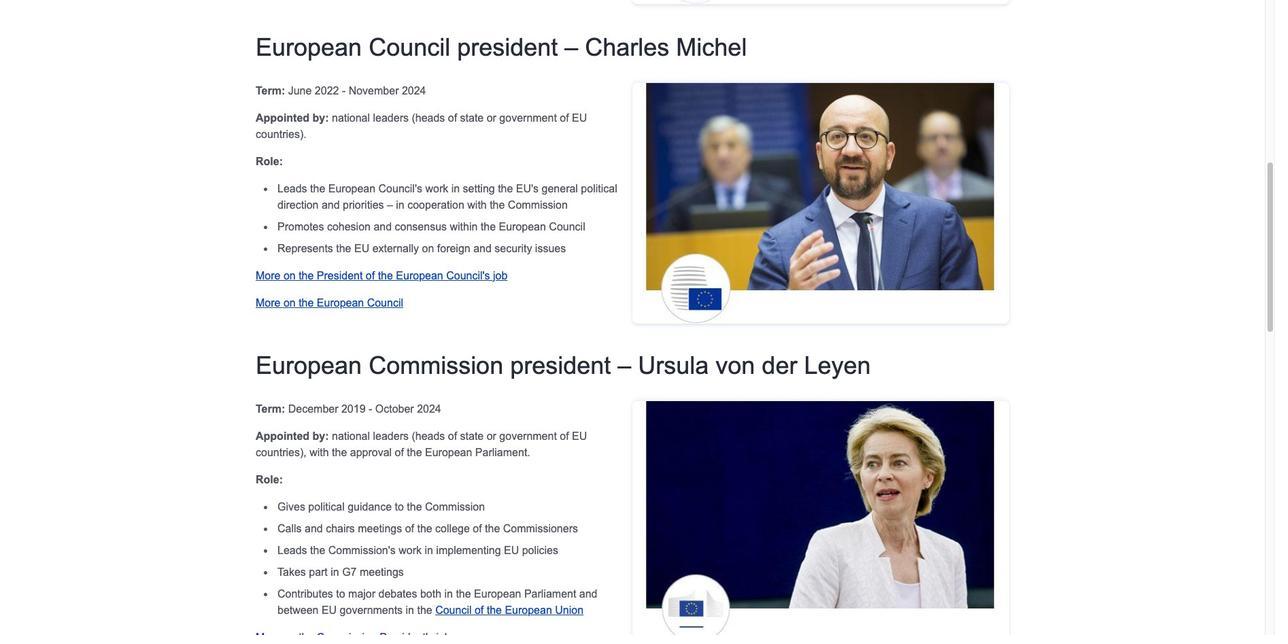 Task type: describe. For each thing, give the bounding box(es) containing it.
leyen
[[805, 352, 871, 379]]

eu inside 'contributes to major debates both in the european parliament and between eu governments in the'
[[322, 605, 337, 616]]

council up issues
[[549, 221, 586, 233]]

term: june 2022 - november 2024
[[256, 85, 426, 96]]

european up the december
[[256, 352, 362, 379]]

in up the consensus
[[396, 199, 405, 211]]

general
[[542, 183, 578, 194]]

both
[[420, 588, 442, 600]]

guidance
[[348, 501, 392, 513]]

represents the eu externally on foreign and security issues
[[278, 243, 566, 254]]

role: for european council president – charles michel
[[256, 156, 283, 167]]

european up security at the left of page
[[499, 221, 546, 233]]

more for more on the president of the european council's job
[[256, 270, 281, 282]]

in down "calls and chairs meetings of the college of the commissioners"
[[425, 545, 433, 556]]

cooperation
[[408, 199, 465, 211]]

national for commission
[[332, 430, 370, 442]]

leads the commission's work in implementing eu policies
[[278, 545, 559, 556]]

g7
[[342, 566, 357, 578]]

leads for leads the commission's work in implementing eu policies
[[278, 545, 307, 556]]

term: for european commission president – ursula von der leyen
[[256, 403, 285, 415]]

appointed for european council president – charles michel
[[256, 112, 310, 124]]

michel
[[677, 33, 747, 61]]

2019
[[342, 403, 366, 415]]

2024 for council
[[402, 85, 426, 96]]

leads for leads the european council's work in setting the eu's general political direction and priorities – in cooperation with the commission
[[278, 183, 307, 194]]

council's inside leads the european council's work in setting the eu's general political direction and priorities – in cooperation with the commission
[[379, 183, 423, 194]]

issues
[[535, 243, 566, 254]]

1 vertical spatial political
[[308, 501, 345, 513]]

appointed for european commission president – ursula von der leyen
[[256, 430, 310, 442]]

gives
[[278, 501, 305, 513]]

council of the european union
[[436, 605, 584, 616]]

foreign
[[437, 243, 471, 254]]

promotes
[[278, 221, 324, 233]]

2024 for commission
[[417, 403, 441, 415]]

charles
[[585, 33, 670, 61]]

charles michel image
[[633, 83, 1010, 324]]

consensus
[[395, 221, 447, 233]]

european commission president – ursula von der leyen
[[256, 352, 871, 379]]

and up externally
[[374, 221, 392, 233]]

and inside 'contributes to major debates both in the european parliament and between eu governments in the'
[[580, 588, 598, 600]]

policies
[[522, 545, 559, 556]]

and right calls
[[305, 523, 323, 535]]

june
[[288, 85, 312, 96]]

political inside leads the european council's work in setting the eu's general political direction and priorities – in cooperation with the commission
[[581, 183, 618, 194]]

leads the european council's work in setting the eu's general political direction and priorities – in cooperation with the commission
[[278, 183, 618, 211]]

ursula
[[638, 352, 709, 379]]

commission's
[[328, 545, 396, 556]]

contributes
[[278, 588, 333, 600]]

approval
[[350, 447, 392, 458]]

european down parliament
[[505, 605, 552, 616]]

2 vertical spatial commission
[[425, 501, 485, 513]]

eu inside national leaders (heads of state or government of eu countries), with the approval of the european parliament.
[[572, 430, 587, 442]]

debates
[[379, 588, 417, 600]]

countries),
[[256, 447, 307, 458]]

government for commission
[[500, 430, 557, 442]]

– inside leads the european council's work in setting the eu's general political direction and priorities – in cooperation with the commission
[[387, 199, 393, 211]]

represents
[[278, 243, 333, 254]]

council up the november
[[369, 33, 451, 61]]

more on the president of the european council's job link
[[256, 270, 508, 282]]

in left setting
[[452, 183, 460, 194]]

part
[[309, 566, 328, 578]]

national leaders (heads of state or government of eu countries), with the approval of the european parliament.
[[256, 430, 587, 458]]

gives political guidance to the commission
[[278, 501, 485, 513]]

1 vertical spatial meetings
[[360, 566, 404, 578]]

december
[[288, 403, 339, 415]]

between
[[278, 605, 319, 616]]

eu's
[[516, 183, 539, 194]]

major
[[348, 588, 376, 600]]

contributes to major debates both in the european parliament and between eu governments in the
[[278, 588, 598, 616]]

or for commission
[[487, 430, 497, 442]]

and inside leads the european council's work in setting the eu's general political direction and priorities – in cooperation with the commission
[[322, 199, 340, 211]]

priorities
[[343, 199, 384, 211]]

more on the european council
[[256, 297, 404, 309]]

october
[[375, 403, 414, 415]]

job
[[493, 270, 508, 282]]

calls
[[278, 523, 302, 535]]

setting
[[463, 183, 495, 194]]

externally
[[373, 243, 419, 254]]

term: december 2019 - october 2024
[[256, 403, 441, 415]]

0 horizontal spatial work
[[399, 545, 422, 556]]

council of the european union link
[[436, 605, 584, 616]]

in down debates
[[406, 605, 414, 616]]

more for more on the european council
[[256, 297, 281, 309]]

state for council
[[460, 112, 484, 124]]

security
[[495, 243, 532, 254]]

governments
[[340, 605, 403, 616]]

role: for european commission president – ursula von der leyen
[[256, 474, 283, 486]]

council down more on the president of the european council's job link
[[367, 297, 404, 309]]

more on the european council link
[[256, 297, 404, 309]]

union
[[555, 605, 584, 616]]



Task type: vqa. For each thing, say whether or not it's contained in the screenshot.
2nd STATE
yes



Task type: locate. For each thing, give the bounding box(es) containing it.
leaders for commission
[[373, 430, 409, 442]]

eu
[[572, 112, 587, 124], [354, 243, 370, 254], [572, 430, 587, 442], [504, 545, 519, 556], [322, 605, 337, 616]]

– left ursula at the bottom right
[[618, 352, 632, 379]]

-
[[342, 85, 346, 96], [369, 403, 372, 415]]

council's down the foreign at left
[[446, 270, 490, 282]]

role:
[[256, 156, 283, 167], [256, 474, 283, 486]]

by: for commission
[[313, 430, 329, 442]]

1 vertical spatial to
[[336, 588, 345, 600]]

european up june on the top left of page
[[256, 33, 362, 61]]

0 vertical spatial leads
[[278, 183, 307, 194]]

chairs
[[326, 523, 355, 535]]

national leaders (heads of state or government of eu countries).
[[256, 112, 587, 140]]

1 horizontal spatial -
[[369, 403, 372, 415]]

with right the countries),
[[310, 447, 329, 458]]

1 role: from the top
[[256, 156, 283, 167]]

role: down countries).
[[256, 156, 283, 167]]

2 national from the top
[[332, 430, 370, 442]]

–
[[565, 33, 579, 61], [387, 199, 393, 211], [618, 352, 632, 379]]

political
[[581, 183, 618, 194], [308, 501, 345, 513]]

european
[[256, 33, 362, 61], [328, 183, 376, 194], [499, 221, 546, 233], [396, 270, 443, 282], [317, 297, 364, 309], [256, 352, 362, 379], [425, 447, 472, 458], [474, 588, 522, 600], [505, 605, 552, 616]]

of
[[448, 112, 457, 124], [560, 112, 569, 124], [366, 270, 375, 282], [448, 430, 457, 442], [560, 430, 569, 442], [395, 447, 404, 458], [405, 523, 414, 535], [473, 523, 482, 535], [475, 605, 484, 616]]

1 vertical spatial state
[[460, 430, 484, 442]]

to inside 'contributes to major debates both in the european parliament and between eu governments in the'
[[336, 588, 345, 600]]

leaders inside national leaders (heads of state or government of eu countries).
[[373, 112, 409, 124]]

president
[[457, 33, 558, 61], [510, 352, 611, 379]]

direction
[[278, 199, 319, 211]]

0 horizontal spatial with
[[310, 447, 329, 458]]

– for council
[[565, 33, 579, 61]]

national up approval
[[332, 430, 370, 442]]

council down both
[[436, 605, 472, 616]]

in right both
[[445, 588, 453, 600]]

term: left june on the top left of page
[[256, 85, 285, 96]]

0 vertical spatial with
[[468, 199, 487, 211]]

0 vertical spatial national
[[332, 112, 370, 124]]

- for council
[[342, 85, 346, 96]]

1 vertical spatial term:
[[256, 403, 285, 415]]

leaders up approval
[[373, 430, 409, 442]]

1 vertical spatial 2024
[[417, 403, 441, 415]]

2 or from the top
[[487, 430, 497, 442]]

1 horizontal spatial to
[[395, 501, 404, 513]]

1 vertical spatial leaders
[[373, 430, 409, 442]]

work
[[426, 183, 449, 194], [399, 545, 422, 556]]

0 vertical spatial by:
[[313, 112, 329, 124]]

political right general
[[581, 183, 618, 194]]

european council president – charles michel
[[256, 33, 747, 61]]

1 vertical spatial commission
[[369, 352, 504, 379]]

1 horizontal spatial political
[[581, 183, 618, 194]]

1 state from the top
[[460, 112, 484, 124]]

state inside national leaders (heads of state or government of eu countries), with the approval of the european parliament.
[[460, 430, 484, 442]]

role: down the countries),
[[256, 474, 283, 486]]

national inside national leaders (heads of state or government of eu countries), with the approval of the european parliament.
[[332, 430, 370, 442]]

and up cohesion
[[322, 199, 340, 211]]

0 horizontal spatial –
[[387, 199, 393, 211]]

work inside leads the european council's work in setting the eu's general political direction and priorities – in cooperation with the commission
[[426, 183, 449, 194]]

0 vertical spatial council's
[[379, 183, 423, 194]]

2024 right the october at the bottom left of page
[[417, 403, 441, 415]]

1 vertical spatial on
[[284, 270, 296, 282]]

european inside leads the european council's work in setting the eu's general political direction and priorities – in cooperation with the commission
[[328, 183, 376, 194]]

0 vertical spatial state
[[460, 112, 484, 124]]

2024
[[402, 85, 426, 96], [417, 403, 441, 415]]

appointed by: for european council president – charles michel
[[256, 112, 329, 124]]

2 appointed from the top
[[256, 430, 310, 442]]

the
[[310, 183, 325, 194], [498, 183, 513, 194], [490, 199, 505, 211], [481, 221, 496, 233], [336, 243, 351, 254], [299, 270, 314, 282], [378, 270, 393, 282], [299, 297, 314, 309], [332, 447, 347, 458], [407, 447, 422, 458], [407, 501, 422, 513], [417, 523, 433, 535], [485, 523, 500, 535], [310, 545, 325, 556], [456, 588, 471, 600], [417, 605, 433, 616], [487, 605, 502, 616]]

0 vertical spatial on
[[422, 243, 434, 254]]

leaders inside national leaders (heads of state or government of eu countries), with the approval of the european parliament.
[[373, 430, 409, 442]]

on for president
[[284, 270, 296, 282]]

2 government from the top
[[500, 430, 557, 442]]

(heads inside national leaders (heads of state or government of eu countries), with the approval of the european parliament.
[[412, 430, 445, 442]]

leaders for council
[[373, 112, 409, 124]]

0 vertical spatial more
[[256, 270, 281, 282]]

state for commission
[[460, 430, 484, 442]]

0 vertical spatial term:
[[256, 85, 285, 96]]

appointed up countries).
[[256, 112, 310, 124]]

1 horizontal spatial work
[[426, 183, 449, 194]]

0 vertical spatial (heads
[[412, 112, 445, 124]]

0 vertical spatial 2024
[[402, 85, 426, 96]]

national for council
[[332, 112, 370, 124]]

with inside leads the european council's work in setting the eu's general political direction and priorities – in cooperation with the commission
[[468, 199, 487, 211]]

by:
[[313, 112, 329, 124], [313, 430, 329, 442]]

government
[[500, 112, 557, 124], [500, 430, 557, 442]]

within
[[450, 221, 478, 233]]

- right 2022
[[342, 85, 346, 96]]

meetings
[[358, 523, 402, 535], [360, 566, 404, 578]]

– right "priorities"
[[387, 199, 393, 211]]

1 appointed by: from the top
[[256, 112, 329, 124]]

leads
[[278, 183, 307, 194], [278, 545, 307, 556]]

to right guidance
[[395, 501, 404, 513]]

1 horizontal spatial –
[[565, 33, 579, 61]]

or inside national leaders (heads of state or government of eu countries), with the approval of the european parliament.
[[487, 430, 497, 442]]

government inside national leaders (heads of state or government of eu countries).
[[500, 112, 557, 124]]

0 horizontal spatial political
[[308, 501, 345, 513]]

state
[[460, 112, 484, 124], [460, 430, 484, 442]]

president
[[317, 270, 363, 282]]

in left g7
[[331, 566, 339, 578]]

1 vertical spatial president
[[510, 352, 611, 379]]

implementing
[[436, 545, 501, 556]]

1 more from the top
[[256, 270, 281, 282]]

0 vertical spatial political
[[581, 183, 618, 194]]

by: for council
[[313, 112, 329, 124]]

2024 up national leaders (heads of state or government of eu countries).
[[402, 85, 426, 96]]

1 vertical spatial by:
[[313, 430, 329, 442]]

0 vertical spatial leaders
[[373, 112, 409, 124]]

council's up cooperation
[[379, 183, 423, 194]]

meetings up debates
[[360, 566, 404, 578]]

0 vertical spatial or
[[487, 112, 497, 124]]

1 by: from the top
[[313, 112, 329, 124]]

european up the council of the european union link
[[474, 588, 522, 600]]

0 horizontal spatial -
[[342, 85, 346, 96]]

1 vertical spatial –
[[387, 199, 393, 211]]

1 vertical spatial more
[[256, 297, 281, 309]]

2 term: from the top
[[256, 403, 285, 415]]

cohesion
[[327, 221, 371, 233]]

2 leaders from the top
[[373, 430, 409, 442]]

2 leads from the top
[[278, 545, 307, 556]]

0 vertical spatial –
[[565, 33, 579, 61]]

with down setting
[[468, 199, 487, 211]]

by: down 2022
[[313, 112, 329, 124]]

european left parliament.
[[425, 447, 472, 458]]

2 horizontal spatial –
[[618, 352, 632, 379]]

appointed by: for european commission president – ursula von der leyen
[[256, 430, 329, 442]]

government for council
[[500, 112, 557, 124]]

promotes cohesion and consensus within the european council
[[278, 221, 586, 233]]

and up union
[[580, 588, 598, 600]]

1 vertical spatial work
[[399, 545, 422, 556]]

state inside national leaders (heads of state or government of eu countries).
[[460, 112, 484, 124]]

1 leaders from the top
[[373, 112, 409, 124]]

takes
[[278, 566, 306, 578]]

0 vertical spatial appointed
[[256, 112, 310, 124]]

1 national from the top
[[332, 112, 370, 124]]

1 vertical spatial (heads
[[412, 430, 445, 442]]

2 (heads from the top
[[412, 430, 445, 442]]

eu inside national leaders (heads of state or government of eu countries).
[[572, 112, 587, 124]]

european down president on the top
[[317, 297, 364, 309]]

leads up takes
[[278, 545, 307, 556]]

with inside national leaders (heads of state or government of eu countries), with the approval of the european parliament.
[[310, 447, 329, 458]]

countries).
[[256, 128, 307, 140]]

– for commission
[[618, 352, 632, 379]]

and
[[322, 199, 340, 211], [374, 221, 392, 233], [474, 243, 492, 254], [305, 523, 323, 535], [580, 588, 598, 600]]

0 vertical spatial to
[[395, 501, 404, 513]]

meetings down gives political guidance to the commission
[[358, 523, 402, 535]]

term: for european council president – charles michel
[[256, 85, 285, 96]]

president for commission
[[510, 352, 611, 379]]

appointed up the countries),
[[256, 430, 310, 442]]

0 vertical spatial president
[[457, 33, 558, 61]]

2 vertical spatial –
[[618, 352, 632, 379]]

2 role: from the top
[[256, 474, 283, 486]]

1 vertical spatial government
[[500, 430, 557, 442]]

appointed by:
[[256, 112, 329, 124], [256, 430, 329, 442]]

commissioners
[[503, 523, 578, 535]]

- for commission
[[369, 403, 372, 415]]

1 horizontal spatial with
[[468, 199, 487, 211]]

1 vertical spatial or
[[487, 430, 497, 442]]

1 government from the top
[[500, 112, 557, 124]]

or for council
[[487, 112, 497, 124]]

council's
[[379, 183, 423, 194], [446, 270, 490, 282]]

takes part in g7 meetings
[[278, 566, 404, 578]]

1 leads from the top
[[278, 183, 307, 194]]

national down term: june 2022 - november 2024
[[332, 112, 370, 124]]

1 vertical spatial council's
[[446, 270, 490, 282]]

parliament
[[525, 588, 577, 600]]

or
[[487, 112, 497, 124], [487, 430, 497, 442]]

2 appointed by: from the top
[[256, 430, 329, 442]]

1 (heads from the top
[[412, 112, 445, 124]]

work down "calls and chairs meetings of the college of the commissioners"
[[399, 545, 422, 556]]

der
[[762, 352, 798, 379]]

1 horizontal spatial council's
[[446, 270, 490, 282]]

ursula von der leyen image
[[633, 401, 1010, 636]]

college
[[436, 523, 470, 535]]

parliament.
[[476, 447, 531, 458]]

european down represents the eu externally on foreign and security issues
[[396, 270, 443, 282]]

2 vertical spatial on
[[284, 297, 296, 309]]

1 vertical spatial -
[[369, 403, 372, 415]]

0 horizontal spatial council's
[[379, 183, 423, 194]]

or inside national leaders (heads of state or government of eu countries).
[[487, 112, 497, 124]]

national
[[332, 112, 370, 124], [332, 430, 370, 442]]

national inside national leaders (heads of state or government of eu countries).
[[332, 112, 370, 124]]

0 vertical spatial role:
[[256, 156, 283, 167]]

1 term: from the top
[[256, 85, 285, 96]]

von
[[716, 352, 756, 379]]

commission inside leads the european council's work in setting the eu's general political direction and priorities – in cooperation with the commission
[[508, 199, 568, 211]]

political up chairs
[[308, 501, 345, 513]]

(heads inside national leaders (heads of state or government of eu countries).
[[412, 112, 445, 124]]

1 vertical spatial role:
[[256, 474, 283, 486]]

1 vertical spatial appointed
[[256, 430, 310, 442]]

(heads for council
[[412, 112, 445, 124]]

european inside national leaders (heads of state or government of eu countries), with the approval of the european parliament.
[[425, 447, 472, 458]]

more
[[256, 270, 281, 282], [256, 297, 281, 309]]

0 vertical spatial -
[[342, 85, 346, 96]]

on for european
[[284, 297, 296, 309]]

to left major
[[336, 588, 345, 600]]

president for council
[[457, 33, 558, 61]]

european inside 'contributes to major debates both in the european parliament and between eu governments in the'
[[474, 588, 522, 600]]

leads up direction
[[278, 183, 307, 194]]

commission down eu's
[[508, 199, 568, 211]]

0 horizontal spatial to
[[336, 588, 345, 600]]

2 by: from the top
[[313, 430, 329, 442]]

to
[[395, 501, 404, 513], [336, 588, 345, 600]]

appointed
[[256, 112, 310, 124], [256, 430, 310, 442]]

1 vertical spatial with
[[310, 447, 329, 458]]

2 more from the top
[[256, 297, 281, 309]]

appointed by: up the countries),
[[256, 430, 329, 442]]

1 appointed from the top
[[256, 112, 310, 124]]

– left the charles
[[565, 33, 579, 61]]

on
[[422, 243, 434, 254], [284, 270, 296, 282], [284, 297, 296, 309]]

commission up college
[[425, 501, 485, 513]]

1 vertical spatial leads
[[278, 545, 307, 556]]

0 vertical spatial work
[[426, 183, 449, 194]]

leaders down the november
[[373, 112, 409, 124]]

more on the president of the european council's job
[[256, 270, 508, 282]]

by: down the december
[[313, 430, 329, 442]]

0 vertical spatial commission
[[508, 199, 568, 211]]

leads inside leads the european council's work in setting the eu's general political direction and priorities – in cooperation with the commission
[[278, 183, 307, 194]]

and down within
[[474, 243, 492, 254]]

2022
[[315, 85, 339, 96]]

term:
[[256, 85, 285, 96], [256, 403, 285, 415]]

work up cooperation
[[426, 183, 449, 194]]

- right 2019
[[369, 403, 372, 415]]

council
[[369, 33, 451, 61], [549, 221, 586, 233], [367, 297, 404, 309], [436, 605, 472, 616]]

commission up the october at the bottom left of page
[[369, 352, 504, 379]]

term: left the december
[[256, 403, 285, 415]]

1 vertical spatial national
[[332, 430, 370, 442]]

0 vertical spatial government
[[500, 112, 557, 124]]

appointed by: up countries).
[[256, 112, 329, 124]]

1 vertical spatial appointed by:
[[256, 430, 329, 442]]

2 state from the top
[[460, 430, 484, 442]]

0 vertical spatial meetings
[[358, 523, 402, 535]]

commission
[[508, 199, 568, 211], [369, 352, 504, 379], [425, 501, 485, 513]]

calls and chairs meetings of the college of the commissioners
[[278, 523, 578, 535]]

european up "priorities"
[[328, 183, 376, 194]]

0 vertical spatial appointed by:
[[256, 112, 329, 124]]

government inside national leaders (heads of state or government of eu countries), with the approval of the european parliament.
[[500, 430, 557, 442]]

(heads for commission
[[412, 430, 445, 442]]

with
[[468, 199, 487, 211], [310, 447, 329, 458]]

1 or from the top
[[487, 112, 497, 124]]

(heads
[[412, 112, 445, 124], [412, 430, 445, 442]]

november
[[349, 85, 399, 96]]



